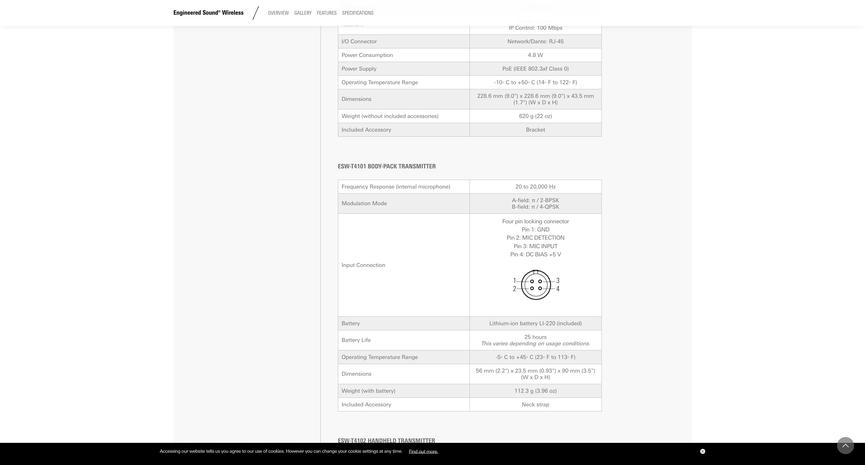 Task type: locate. For each thing, give the bounding box(es) containing it.
0 vertical spatial included accessory
[[342, 126, 391, 133]]

1 vertical spatial included accessory
[[342, 401, 391, 408]]

arrow up image
[[843, 443, 849, 449]]

temperature down life
[[368, 354, 400, 360]]

0 vertical spatial operating temperature range
[[342, 79, 418, 86]]

(with
[[362, 388, 374, 394]]

1 vertical spatial weight
[[342, 388, 360, 394]]

(w right (1.7")
[[529, 99, 536, 106]]

1 our from the left
[[182, 449, 188, 454]]

2 power from the top
[[342, 65, 357, 72]]

operating for -10◦ c to +50◦ c (14◦ f to 122◦ f)
[[342, 79, 367, 86]]

4.8 w
[[528, 52, 543, 58]]

poe (ieee 802.3af class 0)
[[502, 65, 569, 72]]

0 vertical spatial 90
[[530, 4, 536, 11]]

dimensions for 228.6
[[342, 96, 372, 102]]

1 horizontal spatial you
[[305, 449, 312, 454]]

2:
[[516, 234, 521, 241]]

f right (14◦
[[548, 79, 551, 86]]

operating temperature range down supply at the top of the page
[[342, 79, 418, 86]]

dimensions
[[342, 96, 372, 102], [342, 371, 372, 377]]

weight for weight (with battery)
[[342, 388, 360, 394]]

1 vertical spatial temperature
[[368, 354, 400, 360]]

2 included accessory from the top
[[342, 401, 391, 408]]

find out more.
[[409, 449, 438, 454]]

sound®
[[203, 9, 221, 17]]

strap
[[537, 401, 549, 408]]

h) up (3.96 on the right
[[545, 374, 550, 380]]

included for neck strap
[[342, 401, 364, 408]]

operating down battery life
[[342, 354, 367, 360]]

/
[[537, 197, 539, 203], [537, 203, 538, 210]]

2 vertical spatial -
[[496, 354, 498, 360]]

f) right 113◦
[[571, 354, 576, 360]]

1 vertical spatial h)
[[545, 374, 550, 380]]

included
[[384, 113, 406, 119]]

1 horizontal spatial d
[[542, 99, 546, 106]]

+5
[[549, 251, 556, 258]]

usage
[[546, 340, 561, 347]]

2 weight from the top
[[342, 388, 360, 394]]

1 vertical spatial f
[[547, 354, 550, 360]]

d inside 228.6 mm (9.0") x 228.6 mm (9.0") x 43.5 mm (1.7") (w x d x h)
[[542, 99, 546, 106]]

g for 620
[[530, 113, 534, 119]]

0 vertical spatial g
[[530, 113, 534, 119]]

d left (0.93")
[[534, 374, 539, 380]]

f) right 122◦
[[573, 79, 577, 86]]

conditions.
[[563, 340, 591, 347]]

transmitter up (internal
[[399, 163, 436, 170]]

0 vertical spatial battery
[[342, 320, 360, 327]]

1 accessory from the top
[[365, 126, 391, 133]]

lithium-
[[489, 320, 511, 327]]

620 g (22 oz)
[[519, 113, 552, 119]]

< - 90 dbm
[[521, 4, 550, 11]]

- left +50◦
[[494, 79, 496, 86]]

d
[[542, 99, 546, 106], [534, 374, 539, 380]]

0 vertical spatial h)
[[552, 99, 558, 106]]

π left the 2-
[[532, 197, 535, 203]]

0 horizontal spatial 228.6
[[477, 93, 492, 99]]

(ieee
[[514, 65, 527, 72]]

included down the (without
[[342, 126, 364, 133]]

/ left the 2-
[[537, 197, 539, 203]]

0 horizontal spatial d
[[534, 374, 539, 380]]

input connection diagram image
[[502, 264, 570, 305]]

c left (23◦
[[530, 354, 534, 360]]

accessory down the (without
[[365, 126, 391, 133]]

oz) right the "(22"
[[545, 113, 552, 119]]

f
[[548, 79, 551, 86], [547, 354, 550, 360]]

802.3af
[[528, 65, 548, 72]]

g left the "(22"
[[530, 113, 534, 119]]

operating temperature range
[[342, 79, 418, 86], [342, 354, 418, 360]]

90 right <
[[530, 4, 536, 11]]

0 horizontal spatial 90
[[530, 4, 536, 11]]

network/dante: rj-45
[[508, 38, 564, 45]]

at
[[379, 449, 383, 454]]

pin left 3:
[[514, 243, 522, 250]]

0 horizontal spatial (9.0")
[[505, 93, 518, 99]]

power down i/o
[[342, 52, 357, 58]]

1 power from the top
[[342, 52, 357, 58]]

you left can
[[305, 449, 312, 454]]

you
[[221, 449, 228, 454], [305, 449, 312, 454]]

1 included from the top
[[342, 126, 364, 133]]

1 horizontal spatial (9.0")
[[552, 93, 565, 99]]

- right <
[[527, 4, 529, 11]]

transmitter
[[399, 163, 436, 170], [398, 437, 435, 445]]

d for (0.93")
[[534, 374, 539, 380]]

to left +50◦
[[511, 79, 516, 86]]

1 dimensions from the top
[[342, 96, 372, 102]]

1 battery from the top
[[342, 320, 360, 327]]

our left use
[[247, 449, 254, 454]]

5◦
[[498, 354, 503, 360]]

operating temperature range for -5◦ c to +45◦ c (23◦ f to 113◦ f)
[[342, 354, 418, 360]]

(w inside 56 mm (2.2") x 23.5 mm (0.93") x 90 mm (3.5") (w x d x h)
[[521, 374, 528, 380]]

cross image
[[701, 450, 704, 453]]

weight for weight (without included accessories)
[[342, 113, 360, 119]]

2 included from the top
[[342, 401, 364, 408]]

field:
[[518, 197, 530, 203], [518, 203, 530, 210]]

113◦
[[558, 354, 569, 360]]

range for -10◦ c to +50◦ c (14◦ f to 122◦ f)
[[402, 79, 418, 86]]

oz) right (3.96 on the right
[[550, 388, 557, 394]]

1 g from the top
[[530, 113, 534, 119]]

1 temperature from the top
[[368, 79, 400, 86]]

100
[[537, 25, 547, 31]]

2 battery from the top
[[342, 337, 360, 343]]

1 vertical spatial battery
[[342, 337, 360, 343]]

of
[[263, 449, 267, 454]]

this
[[481, 340, 491, 347]]

1 horizontal spatial (w
[[529, 99, 536, 106]]

0 vertical spatial included
[[342, 126, 364, 133]]

1 operating from the top
[[342, 79, 367, 86]]

range
[[402, 79, 418, 86], [402, 354, 418, 360]]

input
[[342, 262, 355, 268]]

/ left 4- on the top of the page
[[537, 203, 538, 210]]

esw- for t4101
[[338, 163, 351, 170]]

2 esw- from the top
[[338, 437, 351, 445]]

temperature for -5◦ c to +45◦ c (23◦ f to 113◦ f)
[[368, 354, 400, 360]]

0 vertical spatial esw-
[[338, 163, 351, 170]]

esw- for t4102
[[338, 437, 351, 445]]

(w
[[529, 99, 536, 106], [521, 374, 528, 380]]

transmitter up "find"
[[398, 437, 435, 445]]

2 range from the top
[[402, 354, 418, 360]]

dante: 1 gbps ip control: 100 mbps
[[509, 18, 563, 31]]

our left website
[[182, 449, 188, 454]]

1 weight from the top
[[342, 113, 360, 119]]

(9.0") down +50◦
[[505, 93, 518, 99]]

battery for battery life
[[342, 337, 360, 343]]

d for (9.0")
[[542, 99, 546, 106]]

battery up battery life
[[342, 320, 360, 327]]

power left supply at the top of the page
[[342, 65, 357, 72]]

1 operating temperature range from the top
[[342, 79, 418, 86]]

1 horizontal spatial our
[[247, 449, 254, 454]]

0 vertical spatial f
[[548, 79, 551, 86]]

0 vertical spatial f)
[[573, 79, 577, 86]]

can
[[314, 449, 321, 454]]

90 inside 56 mm (2.2") x 23.5 mm (0.93") x 90 mm (3.5") (w x d x h)
[[562, 367, 569, 374]]

(9.0") down 122◦
[[552, 93, 565, 99]]

1 horizontal spatial 90
[[562, 367, 569, 374]]

operating temperature range down life
[[342, 354, 418, 360]]

h) inside 56 mm (2.2") x 23.5 mm (0.93") x 90 mm (3.5") (w x d x h)
[[545, 374, 550, 380]]

π left 4- on the top of the page
[[532, 203, 535, 210]]

included for bracket
[[342, 126, 364, 133]]

2 operating temperature range from the top
[[342, 354, 418, 360]]

1 vertical spatial mic
[[529, 243, 540, 250]]

battery left life
[[342, 337, 360, 343]]

- down "varies"
[[496, 354, 498, 360]]

3:
[[523, 243, 528, 250]]

(9.0")
[[505, 93, 518, 99], [552, 93, 565, 99]]

1
[[536, 18, 539, 25]]

1 esw- from the top
[[338, 163, 351, 170]]

accessory down battery)
[[365, 401, 391, 408]]

accessory for bracket
[[365, 126, 391, 133]]

0 vertical spatial range
[[402, 79, 418, 86]]

network/dante:
[[508, 38, 548, 45]]

dimensions for 56
[[342, 371, 372, 377]]

0 vertical spatial dimensions
[[342, 96, 372, 102]]

four pin locking connector pin 1: gnd pin 2: mic detection pin 3: mic input pin 4: dc bias +5 v
[[502, 218, 569, 258]]

0 vertical spatial oz)
[[545, 113, 552, 119]]

a-field: π / 2-bpsk b-field: π / 4-qpsk
[[512, 197, 559, 210]]

π
[[532, 197, 535, 203], [532, 203, 535, 210]]

0 vertical spatial d
[[542, 99, 546, 106]]

esw- up frequency
[[338, 163, 351, 170]]

1 vertical spatial dimensions
[[342, 371, 372, 377]]

1 vertical spatial range
[[402, 354, 418, 360]]

(w up 112.3
[[521, 374, 528, 380]]

0 vertical spatial power
[[342, 52, 357, 58]]

f for (23◦
[[547, 354, 550, 360]]

h) left 43.5
[[552, 99, 558, 106]]

2 operating from the top
[[342, 354, 367, 360]]

accessory
[[365, 126, 391, 133], [365, 401, 391, 408]]

x up the "(22"
[[538, 99, 540, 106]]

neck strap
[[522, 401, 549, 408]]

field: right b-
[[518, 197, 530, 203]]

(2.2")
[[496, 367, 509, 374]]

included down (with
[[342, 401, 364, 408]]

0 vertical spatial weight
[[342, 113, 360, 119]]

1 included accessory from the top
[[342, 126, 391, 133]]

mic up 3:
[[522, 234, 533, 241]]

2 accessory from the top
[[365, 401, 391, 408]]

0 vertical spatial (w
[[529, 99, 536, 106]]

power for power supply
[[342, 65, 357, 72]]

t4101
[[351, 163, 366, 170]]

2 g from the top
[[530, 388, 534, 394]]

oz) for 620 g (22 oz)
[[545, 113, 552, 119]]

<
[[521, 4, 525, 11]]

1 vertical spatial g
[[530, 388, 534, 394]]

(1.7")
[[514, 99, 527, 106]]

x right (0.93")
[[558, 367, 561, 374]]

(w inside 228.6 mm (9.0") x 228.6 mm (9.0") x 43.5 mm (1.7") (w x d x h)
[[529, 99, 536, 106]]

weight
[[342, 113, 360, 119], [342, 388, 360, 394]]

0 horizontal spatial you
[[221, 449, 228, 454]]

1 vertical spatial (w
[[521, 374, 528, 380]]

esw- up your
[[338, 437, 351, 445]]

(w for 228.6
[[529, 99, 536, 106]]

f) for -5◦ c to +45◦ c (23◦ f to 113◦ f)
[[571, 354, 576, 360]]

0 vertical spatial temperature
[[368, 79, 400, 86]]

use
[[255, 449, 262, 454]]

c left (14◦
[[531, 79, 535, 86]]

0 vertical spatial operating
[[342, 79, 367, 86]]

1 range from the top
[[402, 79, 418, 86]]

included accessory down the (without
[[342, 126, 391, 133]]

included accessory
[[342, 126, 391, 133], [342, 401, 391, 408]]

pin left the 2:
[[507, 234, 515, 241]]

d up the "(22"
[[542, 99, 546, 106]]

1 vertical spatial -
[[494, 79, 496, 86]]

range for -5◦ c to +45◦ c (23◦ f to 113◦ f)
[[402, 354, 418, 360]]

included accessory down (with
[[342, 401, 391, 408]]

divider line image
[[249, 6, 263, 20]]

esw-
[[338, 163, 351, 170], [338, 437, 351, 445]]

1 vertical spatial 90
[[562, 367, 569, 374]]

1 vertical spatial power
[[342, 65, 357, 72]]

mic
[[522, 234, 533, 241], [529, 243, 540, 250]]

0 vertical spatial -
[[527, 4, 529, 11]]

rf sensitivity
[[342, 4, 376, 11]]

1 horizontal spatial h)
[[552, 99, 558, 106]]

1 vertical spatial f)
[[571, 354, 576, 360]]

0 horizontal spatial our
[[182, 449, 188, 454]]

f right (23◦
[[547, 354, 550, 360]]

input
[[541, 243, 558, 250]]

d inside 56 mm (2.2") x 23.5 mm (0.93") x 90 mm (3.5") (w x d x h)
[[534, 374, 539, 380]]

dimensions up (with
[[342, 371, 372, 377]]

1 vertical spatial oz)
[[550, 388, 557, 394]]

0 horizontal spatial (w
[[521, 374, 528, 380]]

+50◦
[[518, 79, 530, 86]]

2 dimensions from the top
[[342, 371, 372, 377]]

4:
[[520, 251, 524, 258]]

mic right 3:
[[529, 243, 540, 250]]

connector
[[544, 218, 569, 225]]

ion
[[511, 320, 518, 327]]

g left (3.96 on the right
[[530, 388, 534, 394]]

1 you from the left
[[221, 449, 228, 454]]

620
[[519, 113, 529, 119]]

2 temperature from the top
[[368, 354, 400, 360]]

hz
[[549, 183, 556, 190]]

1 vertical spatial operating temperature range
[[342, 354, 418, 360]]

neck
[[522, 401, 535, 408]]

10◦
[[496, 79, 504, 86]]

weight left (with
[[342, 388, 360, 394]]

1 vertical spatial operating
[[342, 354, 367, 360]]

weight left the (without
[[342, 113, 360, 119]]

mm down (14◦
[[540, 93, 550, 99]]

mm right 23.5 at the right bottom
[[528, 367, 538, 374]]

temperature down supply at the top of the page
[[368, 79, 400, 86]]

operating down the power supply
[[342, 79, 367, 86]]

h) inside 228.6 mm (9.0") x 228.6 mm (9.0") x 43.5 mm (1.7") (w x d x h)
[[552, 99, 558, 106]]

tells
[[206, 449, 214, 454]]

bpsk
[[545, 197, 559, 203]]

1 vertical spatial esw-
[[338, 437, 351, 445]]

1 vertical spatial d
[[534, 374, 539, 380]]

0 vertical spatial accessory
[[365, 126, 391, 133]]

mm
[[493, 93, 503, 99], [540, 93, 550, 99], [584, 93, 594, 99], [484, 367, 494, 374], [528, 367, 538, 374], [570, 367, 580, 374]]

0 horizontal spatial h)
[[545, 374, 550, 380]]

accessories)
[[408, 113, 439, 119]]

dimensions up the (without
[[342, 96, 372, 102]]

90 down 113◦
[[562, 367, 569, 374]]

mm down 10◦
[[493, 93, 503, 99]]

43.5
[[571, 93, 582, 99]]

- for +45◦
[[496, 354, 498, 360]]

1 vertical spatial included
[[342, 401, 364, 408]]

(22
[[535, 113, 543, 119]]

battery for battery
[[342, 320, 360, 327]]

90
[[530, 4, 536, 11], [562, 367, 569, 374]]

1 vertical spatial accessory
[[365, 401, 391, 408]]

you right us
[[221, 449, 228, 454]]

pin left 1:
[[522, 226, 530, 233]]

1 horizontal spatial 228.6
[[524, 93, 539, 99]]

esw-t4101 body-pack transmitter
[[338, 163, 436, 170]]

20
[[516, 183, 522, 190]]



Task type: describe. For each thing, give the bounding box(es) containing it.
c right 10◦
[[506, 79, 510, 86]]

(without
[[362, 113, 383, 119]]

1 vertical spatial transmitter
[[398, 437, 435, 445]]

poe
[[502, 65, 512, 72]]

(14◦
[[537, 79, 547, 86]]

2 228.6 from the left
[[524, 93, 539, 99]]

settings
[[362, 449, 378, 454]]

control:
[[515, 25, 535, 31]]

rj-
[[549, 38, 558, 45]]

dbm
[[538, 4, 550, 11]]

hours
[[533, 334, 547, 340]]

engineered
[[173, 9, 201, 17]]

power supply
[[342, 65, 377, 72]]

operating temperature range for -10◦ c to +50◦ c (14◦ f to 122◦ f)
[[342, 79, 418, 86]]

any
[[384, 449, 391, 454]]

to left +45◦ in the right of the page
[[510, 354, 515, 360]]

input connection
[[342, 262, 385, 268]]

x right 23.5 at the right bottom
[[530, 374, 533, 380]]

25
[[525, 334, 531, 340]]

to right "agree"
[[242, 449, 246, 454]]

gnd
[[537, 226, 550, 233]]

h) for (0.93")
[[545, 374, 550, 380]]

0 vertical spatial transmitter
[[399, 163, 436, 170]]

rf
[[342, 4, 348, 11]]

1 228.6 from the left
[[477, 93, 492, 99]]

f for (14◦
[[548, 79, 551, 86]]

handheld
[[368, 437, 396, 445]]

battery
[[520, 320, 538, 327]]

56
[[476, 367, 482, 374]]

operating for -5◦ c to +45◦ c (23◦ f to 113◦ f)
[[342, 354, 367, 360]]

x left 43.5
[[567, 93, 570, 99]]

f) for -10◦ c to +50◦ c (14◦ f to 122◦ f)
[[573, 79, 577, 86]]

gallery
[[294, 10, 312, 16]]

change
[[322, 449, 337, 454]]

battery)
[[376, 388, 396, 394]]

2 our from the left
[[247, 449, 254, 454]]

x down +50◦
[[520, 93, 523, 99]]

(w for 23.5
[[521, 374, 528, 380]]

weight (with battery)
[[342, 388, 396, 394]]

find
[[409, 449, 418, 454]]

field: up pin on the top right of page
[[518, 203, 530, 210]]

accessing our website tells us you agree to our use of cookies. however you can change your cookie settings at any time.
[[160, 449, 404, 454]]

to left 122◦
[[553, 79, 558, 86]]

class
[[549, 65, 563, 72]]

x up 620 g (22 oz)
[[548, 99, 551, 106]]

modulation
[[342, 200, 371, 207]]

network
[[342, 21, 363, 28]]

25 hours this varies depending on usage conditions.
[[481, 334, 591, 347]]

(internal
[[396, 183, 417, 190]]

temperature for -10◦ c to +50◦ c (14◦ f to 122◦ f)
[[368, 79, 400, 86]]

mm left the (3.5")
[[570, 367, 580, 374]]

your
[[338, 449, 347, 454]]

20 to 20,000 hz
[[516, 183, 556, 190]]

li-
[[539, 320, 546, 327]]

engineered sound® wireless
[[173, 9, 244, 17]]

mm right 56
[[484, 367, 494, 374]]

pack
[[383, 163, 397, 170]]

+45◦
[[516, 354, 528, 360]]

pin
[[515, 218, 523, 225]]

find out more. link
[[404, 446, 443, 457]]

out
[[419, 449, 425, 454]]

sensitivity
[[350, 4, 376, 11]]

esw-t4102 handheld transmitter
[[338, 437, 435, 445]]

connector
[[351, 38, 377, 45]]

to right 20
[[524, 183, 529, 190]]

0 vertical spatial mic
[[522, 234, 533, 241]]

included accessory for bracket
[[342, 126, 391, 133]]

2-
[[540, 197, 545, 203]]

oz) for 112.3 g (3.96 oz)
[[550, 388, 557, 394]]

connection
[[356, 262, 385, 268]]

pin left the 4:
[[510, 251, 518, 258]]

2 (9.0") from the left
[[552, 93, 565, 99]]

b-
[[512, 203, 518, 210]]

2 you from the left
[[305, 449, 312, 454]]

bracket
[[526, 126, 545, 133]]

112.3
[[515, 388, 529, 394]]

4.8
[[528, 52, 536, 58]]

however
[[286, 449, 304, 454]]

a-
[[512, 197, 518, 203]]

locking
[[524, 218, 542, 225]]

23.5
[[515, 367, 526, 374]]

overview
[[268, 10, 289, 16]]

frequency response (internal microphone)
[[342, 183, 450, 190]]

power for power consumption
[[342, 52, 357, 58]]

dante:
[[518, 18, 534, 25]]

1 (9.0") from the left
[[505, 93, 518, 99]]

4-
[[540, 203, 545, 210]]

228.6 mm (9.0") x 228.6 mm (9.0") x 43.5 mm (1.7") (w x d x h)
[[477, 93, 594, 106]]

x left 23.5 at the right bottom
[[511, 367, 514, 374]]

qpsk
[[545, 203, 559, 210]]

112.3 g (3.96 oz)
[[515, 388, 557, 394]]

20,000
[[530, 183, 548, 190]]

bias
[[535, 251, 548, 258]]

i/o connector
[[342, 38, 377, 45]]

wireless
[[222, 9, 244, 17]]

power consumption
[[342, 52, 393, 58]]

accessory for neck strap
[[365, 401, 391, 408]]

-5◦ c to +45◦ c (23◦ f to 113◦ f)
[[496, 354, 576, 360]]

life
[[362, 337, 371, 343]]

specifications
[[342, 10, 374, 16]]

features
[[317, 10, 337, 16]]

more.
[[426, 449, 438, 454]]

time.
[[393, 449, 403, 454]]

mm right 43.5
[[584, 93, 594, 99]]

mode
[[372, 200, 387, 207]]

0)
[[564, 65, 569, 72]]

h) for (9.0")
[[552, 99, 558, 106]]

agree
[[230, 449, 241, 454]]

x up (3.96 on the right
[[540, 374, 543, 380]]

to left 113◦
[[551, 354, 556, 360]]

56 mm (2.2") x 23.5 mm (0.93") x 90 mm (3.5") (w x d x h)
[[476, 367, 595, 380]]

battery life
[[342, 337, 371, 343]]

g for 112.3
[[530, 388, 534, 394]]

(included)
[[557, 320, 582, 327]]

- for +50◦
[[494, 79, 496, 86]]

accessing
[[160, 449, 180, 454]]

w
[[538, 52, 543, 58]]

45
[[558, 38, 564, 45]]

mbps
[[548, 25, 563, 31]]

c right 5◦ at the right bottom of the page
[[504, 354, 508, 360]]

included accessory for neck strap
[[342, 401, 391, 408]]

1:
[[531, 226, 536, 233]]



Task type: vqa. For each thing, say whether or not it's contained in the screenshot.
second 'Weight' from the bottom
yes



